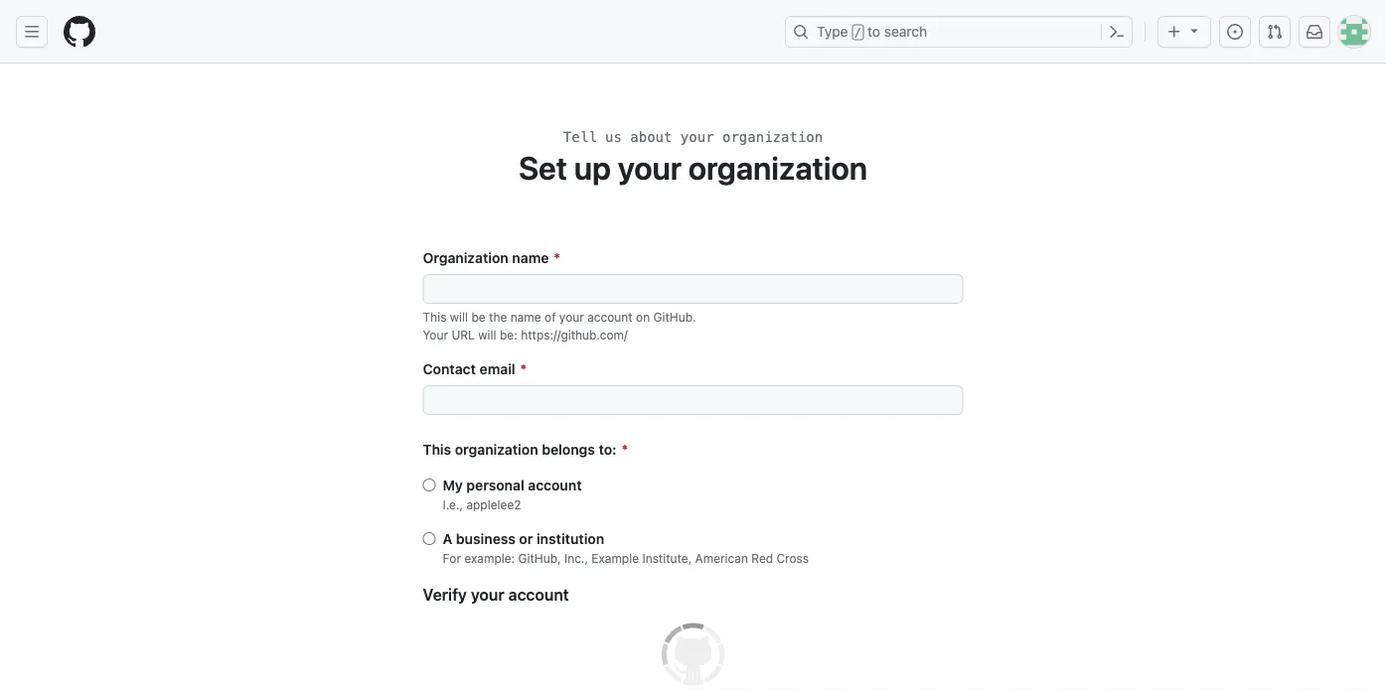 Task type: locate. For each thing, give the bounding box(es) containing it.
my personal account i.e., applelee2
[[443, 477, 582, 512]]

type / to search
[[817, 23, 928, 40]]

2 this from the top
[[423, 441, 451, 458]]

red
[[752, 552, 773, 566]]

name inside this will be the name of your account on github. your url will be: https://github.com/
[[511, 310, 541, 324]]

this inside this will be the name of your account on github. your url will be: https://github.com/
[[423, 310, 447, 324]]

name
[[512, 249, 549, 266], [511, 310, 541, 324]]

will down the be
[[478, 328, 497, 342]]

belongs
[[542, 441, 595, 458]]

your up https://github.com/ at the top
[[559, 310, 584, 324]]

plus image
[[1167, 24, 1183, 40]]

on
[[636, 310, 650, 324]]

1 vertical spatial name
[[511, 310, 541, 324]]

your right about
[[681, 129, 714, 146]]

account inside "my personal account i.e., applelee2"
[[528, 477, 582, 494]]

applelee2
[[467, 498, 521, 512]]

your
[[681, 129, 714, 146], [618, 149, 682, 187], [559, 310, 584, 324], [471, 586, 505, 605]]

github,
[[518, 552, 561, 566]]

homepage image
[[64, 16, 95, 48]]

organization
[[723, 129, 823, 146], [689, 149, 868, 187], [455, 441, 538, 458]]

account down belongs
[[528, 477, 582, 494]]

1 vertical spatial this
[[423, 441, 451, 458]]

up
[[574, 149, 611, 187]]

this up my personal account "radio"
[[423, 441, 451, 458]]

name left of
[[511, 310, 541, 324]]

american
[[695, 552, 748, 566]]

url
[[452, 328, 475, 342]]

for
[[443, 552, 461, 566]]

1 horizontal spatial will
[[478, 328, 497, 342]]

0 vertical spatial will
[[450, 310, 468, 324]]

My personal account radio
[[423, 479, 436, 492]]

Contact email text field
[[423, 386, 964, 415]]

institution
[[537, 531, 605, 547]]

us
[[605, 129, 622, 146]]

account down github,
[[509, 586, 569, 605]]

will
[[450, 310, 468, 324], [478, 328, 497, 342]]

0 horizontal spatial will
[[450, 310, 468, 324]]

1 this from the top
[[423, 310, 447, 324]]

0 vertical spatial account
[[588, 310, 633, 324]]

organization name
[[423, 249, 549, 266]]

1 vertical spatial account
[[528, 477, 582, 494]]

0 vertical spatial this
[[423, 310, 447, 324]]

github.
[[654, 310, 696, 324]]

2 vertical spatial account
[[509, 586, 569, 605]]

Organization name text field
[[423, 274, 964, 304]]

2 vertical spatial organization
[[455, 441, 538, 458]]

email
[[480, 361, 516, 377]]

this will be the name of your account on github. your url will be: https://github.com/
[[423, 310, 696, 342]]

to
[[868, 23, 881, 40]]

example:
[[465, 552, 515, 566]]

will up url
[[450, 310, 468, 324]]

this up your
[[423, 310, 447, 324]]

about
[[630, 129, 672, 146]]

name up of
[[512, 249, 549, 266]]

0 vertical spatial organization
[[723, 129, 823, 146]]

A business or institution radio
[[423, 533, 436, 546]]

this
[[423, 310, 447, 324], [423, 441, 451, 458]]

be:
[[500, 328, 518, 342]]

account
[[588, 310, 633, 324], [528, 477, 582, 494], [509, 586, 569, 605]]

your down about
[[618, 149, 682, 187]]

set
[[519, 149, 568, 187]]

command palette image
[[1109, 24, 1125, 40]]

https://github.com/
[[521, 328, 628, 342]]

my
[[443, 477, 463, 494]]

account left on on the top
[[588, 310, 633, 324]]

tell us about your organization set up your organization
[[519, 129, 868, 187]]



Task type: vqa. For each thing, say whether or not it's contained in the screenshot.
the left git pull request icon
no



Task type: describe. For each thing, give the bounding box(es) containing it.
a business or institution for example: github, inc., example institute, american red cross
[[443, 531, 809, 566]]

personal
[[467, 477, 525, 494]]

0 vertical spatial name
[[512, 249, 549, 266]]

notifications image
[[1307, 24, 1323, 40]]

or
[[519, 531, 533, 547]]

business
[[456, 531, 516, 547]]

contact
[[423, 361, 476, 377]]

your inside this will be the name of your account on github. your url will be: https://github.com/
[[559, 310, 584, 324]]

waiting for verification. image
[[661, 623, 725, 687]]

/
[[855, 26, 862, 40]]

verify your account
[[423, 586, 569, 605]]

to:
[[599, 441, 617, 458]]

issue opened image
[[1228, 24, 1243, 40]]

search
[[884, 23, 928, 40]]

this for this will be the name of your account on github. your url will be: https://github.com/
[[423, 310, 447, 324]]

your down example:
[[471, 586, 505, 605]]

example
[[592, 552, 639, 566]]

institute,
[[643, 552, 692, 566]]

organization
[[423, 249, 509, 266]]

git pull request image
[[1267, 24, 1283, 40]]

tell
[[563, 129, 597, 146]]

account for verify your account
[[509, 586, 569, 605]]

cross
[[777, 552, 809, 566]]

1 vertical spatial will
[[478, 328, 497, 342]]

account for my personal account i.e., applelee2
[[528, 477, 582, 494]]

i.e.,
[[443, 498, 463, 512]]

inc.,
[[564, 552, 588, 566]]

account inside this will be the name of your account on github. your url will be: https://github.com/
[[588, 310, 633, 324]]

be
[[472, 310, 486, 324]]

the
[[489, 310, 507, 324]]

this organization belongs to:
[[423, 441, 617, 458]]

a
[[443, 531, 453, 547]]

1 vertical spatial organization
[[689, 149, 868, 187]]

your
[[423, 328, 448, 342]]

verify
[[423, 586, 467, 605]]

of
[[545, 310, 556, 324]]

this for this organization belongs to:
[[423, 441, 451, 458]]

triangle down image
[[1187, 22, 1203, 38]]

type
[[817, 23, 848, 40]]

contact email
[[423, 361, 516, 377]]



